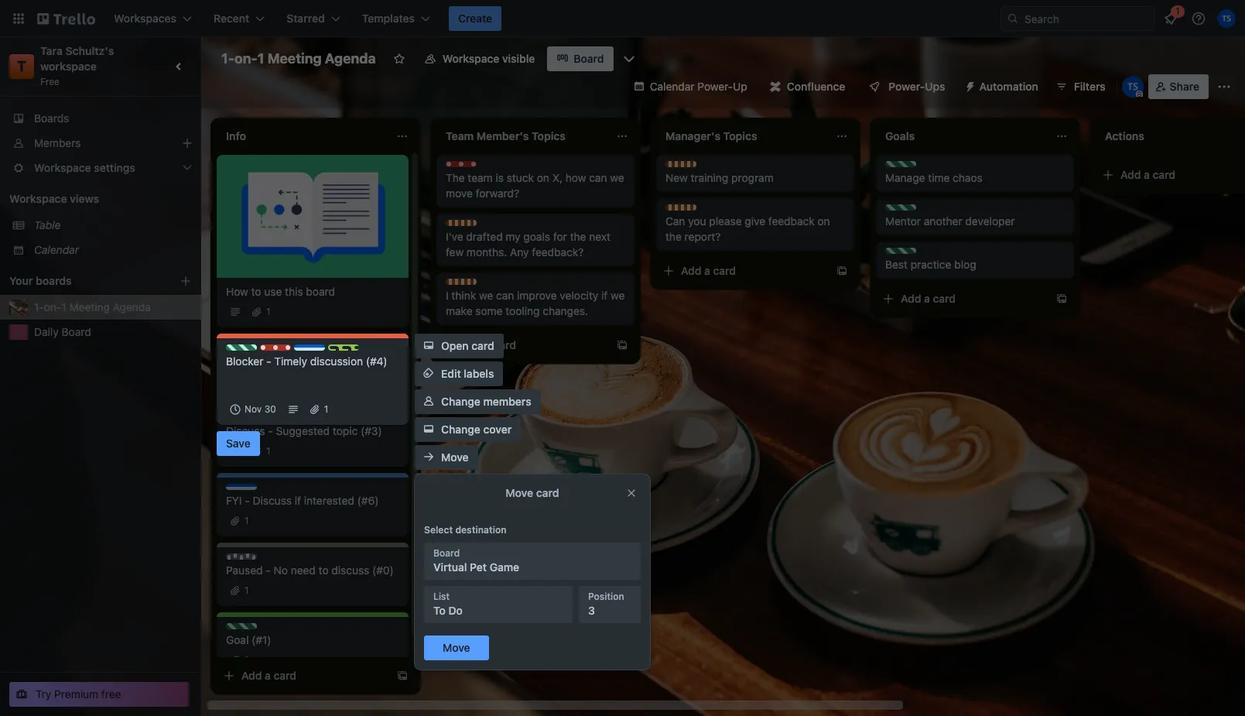 Task type: vqa. For each thing, say whether or not it's contained in the screenshot.
top TERRY TURTLE (TERRYTURTLE) 'image'
no



Task type: locate. For each thing, give the bounding box(es) containing it.
1 horizontal spatial move
[[506, 486, 534, 499]]

on right feedback
[[818, 214, 830, 228]]

open card link
[[415, 334, 504, 358]]

another
[[924, 214, 963, 228]]

color: orange, title: "discuss" element up save
[[226, 414, 277, 426]]

move card
[[506, 486, 559, 499]]

workspace
[[40, 60, 97, 73]]

create from template… image
[[1056, 293, 1068, 305], [396, 670, 409, 682]]

edit card image
[[389, 341, 401, 353]]

automation button
[[958, 74, 1048, 99]]

add a card button for mentor another developer
[[876, 286, 1050, 311]]

color: bold lime, title: none image
[[328, 345, 359, 351], [328, 345, 359, 351]]

paused left no
[[226, 564, 263, 577]]

0 horizontal spatial on
[[537, 171, 550, 184]]

0 horizontal spatial board
[[62, 325, 91, 338]]

0 vertical spatial agenda
[[325, 50, 376, 67]]

color: blue, title: "fyi" element
[[294, 345, 325, 356], [294, 345, 325, 356], [226, 484, 257, 495]]

move for move
[[441, 451, 469, 464]]

0 horizontal spatial if
[[295, 494, 301, 507]]

blocker - timely discussion (#4)
[[226, 355, 388, 368]]

workspace for workspace visible
[[443, 52, 500, 65]]

1 horizontal spatial agenda
[[325, 50, 376, 67]]

game
[[490, 560, 520, 574]]

color: orange, title: "discuss" element
[[666, 161, 716, 173], [666, 204, 716, 216], [446, 220, 496, 231], [446, 279, 496, 290], [226, 414, 277, 426]]

give
[[745, 214, 766, 228]]

can right how
[[589, 171, 607, 184]]

0 vertical spatial meeting
[[268, 50, 322, 67]]

discuss up you
[[681, 161, 716, 173]]

workspace for workspace views
[[9, 192, 67, 205]]

share button
[[1149, 74, 1209, 99]]

color: orange, title: "discuss" element up you
[[666, 161, 716, 173]]

daily
[[34, 325, 59, 338]]

0 vertical spatial move
[[441, 451, 469, 464]]

goal
[[901, 161, 921, 173], [901, 204, 921, 216], [901, 248, 921, 259], [242, 345, 262, 356], [242, 345, 262, 356], [242, 623, 262, 635], [226, 633, 249, 646]]

we right how
[[610, 171, 624, 184]]

training
[[691, 171, 729, 184]]

try premium free button
[[9, 682, 189, 707]]

2 power- from the left
[[889, 80, 925, 93]]

0 vertical spatial create from template… image
[[1056, 293, 1068, 305]]

1 horizontal spatial can
[[589, 171, 607, 184]]

create from template… image for i've drafted my goals for the next few months. any feedback?
[[616, 339, 629, 351]]

card inside open card link
[[472, 339, 494, 352]]

0 horizontal spatial tara schultz (taraschultz7) image
[[1122, 76, 1144, 98]]

1 horizontal spatial meeting
[[268, 50, 322, 67]]

meeting
[[268, 50, 322, 67], [69, 300, 110, 314]]

move inside button
[[441, 451, 469, 464]]

2 change from the top
[[441, 423, 481, 436]]

1 notification image
[[1162, 9, 1181, 28]]

on left x,
[[537, 171, 550, 184]]

1 vertical spatial on-
[[44, 300, 61, 314]]

0 horizontal spatial move
[[441, 451, 469, 464]]

board inside board virtual pet game
[[434, 547, 460, 559]]

color: green, title: "goal" element
[[886, 161, 921, 173], [886, 204, 921, 216], [886, 248, 921, 259], [226, 345, 262, 356], [226, 345, 262, 356], [226, 623, 262, 635]]

1 vertical spatial 1-on-1 meeting agenda
[[34, 300, 151, 314]]

discuss for training
[[681, 161, 716, 173]]

to
[[434, 604, 446, 617]]

open information menu image
[[1191, 11, 1207, 26]]

color: green, title: "goal" element for goal (#1)
[[226, 623, 262, 635]]

schultz's
[[65, 44, 114, 57]]

1 horizontal spatial workspace
[[443, 52, 500, 65]]

velocity
[[560, 289, 599, 302]]

add a card for mentor another developer
[[901, 292, 956, 305]]

to inside how to use this board link
[[251, 285, 261, 298]]

1 vertical spatial can
[[496, 289, 514, 302]]

1 horizontal spatial 1-
[[221, 50, 235, 67]]

mentor another developer link
[[886, 214, 1065, 229]]

discuss up some on the top left
[[461, 279, 496, 290]]

color: green, title: "goal" element for manage time chaos
[[886, 161, 921, 173]]

discuss inside fyi fyi - discuss if interested (#6)
[[253, 494, 292, 507]]

1 change from the top
[[441, 395, 481, 408]]

- for suggested
[[268, 424, 273, 437]]

(#0)
[[372, 564, 394, 577]]

0 vertical spatial to
[[251, 285, 261, 298]]

board
[[306, 285, 335, 298]]

we inside blocker the team is stuck on x, how can we move forward?
[[610, 171, 624, 184]]

board link
[[548, 46, 614, 71]]

calendar
[[650, 80, 695, 93], [34, 243, 79, 256]]

tara schultz (taraschultz7) image
[[1218, 9, 1236, 28], [1122, 76, 1144, 98]]

0 vertical spatial on
[[537, 171, 550, 184]]

add board image
[[180, 275, 192, 287]]

sm image
[[958, 74, 980, 96]]

0 horizontal spatial to
[[251, 285, 261, 298]]

change inside "button"
[[441, 423, 481, 436]]

try
[[36, 687, 51, 701]]

to right need
[[319, 564, 329, 577]]

None checkbox
[[226, 372, 281, 391]]

1 horizontal spatial to
[[319, 564, 329, 577]]

move for move card
[[506, 486, 534, 499]]

move up "destination"
[[506, 486, 534, 499]]

goal best practice blog
[[886, 248, 977, 271]]

discuss inside discuss i've drafted my goals for the next few months. any feedback?
[[461, 220, 496, 231]]

1 horizontal spatial create from template… image
[[836, 265, 848, 277]]

1 vertical spatial board
[[62, 325, 91, 338]]

0 vertical spatial 1-
[[221, 50, 235, 67]]

add
[[1121, 168, 1141, 181], [681, 264, 702, 277], [901, 292, 922, 305], [461, 338, 482, 351], [242, 669, 262, 682]]

discuss inside discuss i think we can improve velocity if we make some tooling changes.
[[461, 279, 496, 290]]

0 vertical spatial can
[[589, 171, 607, 184]]

0 vertical spatial create from template… image
[[836, 265, 848, 277]]

(#1)
[[252, 633, 271, 646]]

to inside 'paused paused - no need to discuss (#0)'
[[319, 564, 329, 577]]

1 vertical spatial workspace
[[9, 192, 67, 205]]

move button
[[415, 445, 478, 470]]

0 horizontal spatial create from template… image
[[616, 339, 629, 351]]

workspace down "create" button
[[443, 52, 500, 65]]

discuss inside discuss new training program
[[681, 161, 716, 173]]

change down the edit labels button
[[441, 395, 481, 408]]

calendar power-up link
[[624, 74, 757, 99]]

share
[[1170, 80, 1200, 93]]

workspace inside button
[[443, 52, 500, 65]]

the inside discuss i've drafted my goals for the next few months. any feedback?
[[570, 230, 586, 243]]

how
[[566, 171, 586, 184]]

1 power- from the left
[[698, 80, 733, 93]]

copy
[[441, 478, 468, 492]]

blog
[[955, 258, 977, 271]]

change inside button
[[441, 395, 481, 408]]

- inside 'paused paused - no need to discuss (#0)'
[[266, 564, 271, 577]]

1 vertical spatial calendar
[[34, 243, 79, 256]]

calendar left up
[[650, 80, 695, 93]]

0 horizontal spatial create from template… image
[[396, 670, 409, 682]]

card
[[1153, 168, 1176, 181], [713, 264, 736, 277], [933, 292, 956, 305], [494, 338, 516, 351], [472, 339, 494, 352], [536, 486, 559, 499], [274, 669, 297, 682]]

if left interested
[[295, 494, 301, 507]]

1 horizontal spatial calendar
[[650, 80, 695, 93]]

agenda up the daily board link
[[113, 300, 151, 314]]

agenda left star or unstar board image
[[325, 50, 376, 67]]

0 vertical spatial on-
[[235, 50, 258, 67]]

if right velocity
[[602, 289, 608, 302]]

1 horizontal spatial on
[[818, 214, 830, 228]]

change for change cover
[[441, 423, 481, 436]]

tara schultz (taraschultz7) image right filters
[[1122, 76, 1144, 98]]

customize views image
[[621, 51, 637, 67]]

color: black, title: "paused" element
[[226, 554, 274, 565]]

0 horizontal spatial meeting
[[69, 300, 110, 314]]

-
[[266, 355, 271, 368], [268, 424, 273, 437], [245, 494, 250, 507], [266, 564, 271, 577]]

0 vertical spatial tara schultz (taraschultz7) image
[[1218, 9, 1236, 28]]

0 horizontal spatial on-
[[44, 300, 61, 314]]

board
[[574, 52, 604, 65], [62, 325, 91, 338], [434, 547, 460, 559]]

1 horizontal spatial the
[[666, 230, 682, 243]]

Search field
[[1020, 7, 1155, 30]]

your
[[9, 274, 33, 287]]

2 horizontal spatial board
[[574, 52, 604, 65]]

agenda inside board name text box
[[325, 50, 376, 67]]

premium
[[54, 687, 98, 701]]

board right daily
[[62, 325, 91, 338]]

create from template… image
[[836, 265, 848, 277], [616, 339, 629, 351]]

discuss for think
[[461, 279, 496, 290]]

1 inside "1-on-1 meeting agenda" link
[[61, 300, 66, 314]]

- down 30 in the left of the page
[[268, 424, 273, 437]]

boards
[[34, 111, 69, 125]]

interested
[[304, 494, 354, 507]]

0 horizontal spatial can
[[496, 289, 514, 302]]

can up some on the top left
[[496, 289, 514, 302]]

ups
[[925, 80, 946, 93]]

i've drafted my goals for the next few months. any feedback? link
[[446, 229, 626, 260]]

best practice blog link
[[886, 257, 1065, 273]]

calendar inside calendar power-up link
[[650, 80, 695, 93]]

add a card button for i've drafted my goals for the next few months. any feedback?
[[437, 333, 610, 358]]

None submit
[[424, 636, 489, 660]]

1 vertical spatial if
[[295, 494, 301, 507]]

workspace views
[[9, 192, 99, 205]]

1 vertical spatial agenda
[[113, 300, 151, 314]]

color: orange, title: "discuss" element for you
[[666, 204, 716, 216]]

1 vertical spatial change
[[441, 423, 481, 436]]

0 vertical spatial if
[[602, 289, 608, 302]]

a for i've drafted my goals for the next few months. any feedback?
[[485, 338, 491, 351]]

edit labels button
[[415, 362, 503, 386]]

0 horizontal spatial agenda
[[113, 300, 151, 314]]

boards
[[36, 274, 72, 287]]

color: red, title: "blocker" element
[[446, 161, 495, 173], [260, 345, 309, 356], [260, 345, 309, 356]]

months.
[[467, 245, 507, 259]]

1 horizontal spatial tara schultz (taraschultz7) image
[[1218, 9, 1236, 28]]

color: orange, title: "discuss" element up 'report?'
[[666, 204, 716, 216]]

Board name text field
[[214, 46, 384, 71]]

color: orange, title: "discuss" element up months.
[[446, 220, 496, 231]]

topic
[[333, 424, 358, 437]]

tara
[[40, 44, 63, 57]]

destination
[[455, 524, 507, 536]]

the
[[570, 230, 586, 243], [666, 230, 682, 243]]

0 vertical spatial workspace
[[443, 52, 500, 65]]

change up "move" button at bottom
[[441, 423, 481, 436]]

discuss inside discuss can you please give feedback on the report?
[[681, 204, 716, 216]]

- left no
[[266, 564, 271, 577]]

tara schultz (taraschultz7) image right open information menu icon
[[1218, 9, 1236, 28]]

the right for
[[570, 230, 586, 243]]

discuss up months.
[[461, 220, 496, 231]]

discuss left interested
[[253, 494, 292, 507]]

do
[[449, 604, 463, 617]]

meeting inside "1-on-1 meeting agenda" link
[[69, 300, 110, 314]]

on- inside board name text box
[[235, 50, 258, 67]]

star or unstar board image
[[393, 53, 405, 65]]

0 horizontal spatial the
[[570, 230, 586, 243]]

calendar down "table"
[[34, 243, 79, 256]]

2 the from the left
[[666, 230, 682, 243]]

discuss up 'report?'
[[681, 204, 716, 216]]

can inside discuss i think we can improve velocity if we make some tooling changes.
[[496, 289, 514, 302]]

board up virtual in the left of the page
[[434, 547, 460, 559]]

1 vertical spatial on
[[818, 214, 830, 228]]

power- inside button
[[889, 80, 925, 93]]

add for can you please give feedback on the report?
[[681, 264, 702, 277]]

1 vertical spatial to
[[319, 564, 329, 577]]

0 horizontal spatial 1-
[[34, 300, 44, 314]]

color: orange, title: "discuss" element for think
[[446, 279, 496, 290]]

how to use this board
[[226, 285, 335, 298]]

the down can
[[666, 230, 682, 243]]

1 vertical spatial meeting
[[69, 300, 110, 314]]

calendar inside calendar "link"
[[34, 243, 79, 256]]

move up 'copy'
[[441, 451, 469, 464]]

daily board
[[34, 325, 91, 338]]

color: orange, title: "discuss" element up make
[[446, 279, 496, 290]]

workspace up "table"
[[9, 192, 67, 205]]

nov 30
[[245, 403, 276, 415]]

1 vertical spatial move
[[506, 486, 534, 499]]

members
[[34, 136, 81, 149]]

blocker fyi
[[276, 345, 324, 356], [276, 345, 324, 356]]

labels
[[464, 367, 494, 380]]

calendar for calendar
[[34, 243, 79, 256]]

board left customize views "icon"
[[574, 52, 604, 65]]

0 vertical spatial calendar
[[650, 80, 695, 93]]

1 the from the left
[[570, 230, 586, 243]]

goal goal (#1)
[[226, 623, 271, 646]]

- inside fyi fyi - discuss if interested (#6)
[[245, 494, 250, 507]]

- inside discuss discuss - suggested topic (#3)
[[268, 424, 273, 437]]

list to do
[[434, 591, 463, 617]]

can inside blocker the team is stuck on x, how can we move forward?
[[589, 171, 607, 184]]

1 horizontal spatial on-
[[235, 50, 258, 67]]

team
[[468, 171, 493, 184]]

0 horizontal spatial workspace
[[9, 192, 67, 205]]

pet
[[470, 560, 487, 574]]

discuss up save
[[242, 414, 277, 426]]

edit
[[441, 367, 461, 380]]

1 vertical spatial create from template… image
[[396, 670, 409, 682]]

0 horizontal spatial calendar
[[34, 243, 79, 256]]

- down the save button
[[245, 494, 250, 507]]

1 horizontal spatial if
[[602, 289, 608, 302]]

0 vertical spatial change
[[441, 395, 481, 408]]

to left use
[[251, 285, 261, 298]]

discuss new training program
[[666, 161, 774, 184]]

on
[[537, 171, 550, 184], [818, 214, 830, 228]]

0 vertical spatial 1-on-1 meeting agenda
[[221, 50, 376, 67]]

1 horizontal spatial power-
[[889, 80, 925, 93]]

agenda
[[325, 50, 376, 67], [113, 300, 151, 314]]

2 vertical spatial board
[[434, 547, 460, 559]]

0 vertical spatial board
[[574, 52, 604, 65]]

goal mentor another developer
[[886, 204, 1015, 228]]

change members
[[441, 395, 532, 408]]

power-ups button
[[858, 74, 955, 99]]

- for no
[[266, 564, 271, 577]]

1 vertical spatial create from template… image
[[616, 339, 629, 351]]

1 horizontal spatial 1-on-1 meeting agenda
[[221, 50, 376, 67]]

0 horizontal spatial power-
[[698, 80, 733, 93]]

1 horizontal spatial board
[[434, 547, 460, 559]]

1 vertical spatial 1-
[[34, 300, 44, 314]]

changes.
[[543, 304, 588, 317]]

discuss for drafted
[[461, 220, 496, 231]]



Task type: describe. For each thing, give the bounding box(es) containing it.
open card
[[441, 339, 494, 352]]

calendar power-up
[[650, 80, 748, 93]]

blocker - timely discussion (#4) link
[[226, 354, 399, 369]]

this
[[285, 285, 303, 298]]

next
[[589, 230, 611, 243]]

members
[[483, 395, 532, 408]]

open
[[441, 339, 469, 352]]

report?
[[685, 230, 721, 243]]

goal inside goal mentor another developer
[[901, 204, 921, 216]]

feedback
[[769, 214, 815, 228]]

manage time chaos link
[[886, 170, 1065, 186]]

1 inside board name text box
[[258, 50, 264, 67]]

is
[[496, 171, 504, 184]]

boards link
[[0, 106, 201, 131]]

if inside fyi fyi - discuss if interested (#6)
[[295, 494, 301, 507]]

discuss - suggested topic (#3) link
[[226, 423, 399, 439]]

calendar for calendar power-up
[[650, 80, 695, 93]]

i think we can improve velocity if we make some tooling changes. link
[[446, 288, 626, 319]]

discussion
[[310, 355, 363, 368]]

archive
[[441, 534, 480, 547]]

on inside discuss can you please give feedback on the report?
[[818, 214, 830, 228]]

show menu image
[[1217, 79, 1232, 94]]

30
[[264, 403, 276, 415]]

workspace visible
[[443, 52, 535, 65]]

add a card button for can you please give feedback on the report?
[[656, 259, 830, 283]]

suggested
[[276, 424, 330, 437]]

new
[[666, 171, 688, 184]]

save
[[226, 437, 251, 450]]

you
[[688, 214, 706, 228]]

blocker inside blocker the team is stuck on x, how can we move forward?
[[461, 161, 495, 173]]

try premium free
[[36, 687, 121, 701]]

create button
[[449, 6, 502, 31]]

1- inside board name text box
[[221, 50, 235, 67]]

goal inside goal manage time chaos
[[901, 161, 921, 173]]

daily board link
[[34, 324, 192, 340]]

agenda inside "1-on-1 meeting agenda" link
[[113, 300, 151, 314]]

create from template… image for can you please give feedback on the report?
[[836, 265, 848, 277]]

goals
[[524, 230, 550, 243]]

1 vertical spatial tara schultz (taraschultz7) image
[[1122, 76, 1144, 98]]

the team is stuck on x, how can we move forward? link
[[446, 170, 626, 201]]

add for i've drafted my goals for the next few months. any feedback?
[[461, 338, 482, 351]]

meeting inside board name text box
[[268, 50, 322, 67]]

practice
[[911, 258, 952, 271]]

can you please give feedback on the report? link
[[666, 214, 845, 245]]

position
[[588, 591, 624, 602]]

timely
[[274, 355, 307, 368]]

color: orange, title: "discuss" element for training
[[666, 161, 716, 173]]

we up some on the top left
[[479, 289, 493, 302]]

blocker the team is stuck on x, how can we move forward?
[[446, 161, 624, 200]]

discuss down nov 30 checkbox on the bottom
[[226, 424, 265, 437]]

(#6)
[[357, 494, 379, 507]]

a for mentor another developer
[[924, 292, 930, 305]]

on inside blocker the team is stuck on x, how can we move forward?
[[537, 171, 550, 184]]

automation
[[980, 80, 1039, 93]]

color: green, title: "goal" element for best practice blog
[[886, 248, 921, 259]]

tooling
[[506, 304, 540, 317]]

your boards with 2 items element
[[9, 272, 156, 290]]

color: green, title: "goal" element for mentor another developer
[[886, 204, 921, 216]]

position 3
[[588, 591, 624, 617]]

paused left need
[[242, 554, 274, 565]]

no
[[274, 564, 288, 577]]

forward?
[[476, 187, 520, 200]]

views
[[70, 192, 99, 205]]

make
[[446, 304, 473, 317]]

your boards
[[9, 274, 72, 287]]

save button
[[217, 431, 260, 456]]

some
[[476, 304, 503, 317]]

create
[[458, 12, 492, 25]]

select destination
[[424, 524, 507, 536]]

workspace visible button
[[415, 46, 544, 71]]

edit labels
[[441, 367, 494, 380]]

the inside discuss can you please give feedback on the report?
[[666, 230, 682, 243]]

Blocker - Timely discussion (#4) text field
[[226, 354, 399, 397]]

goal (#1) link
[[226, 632, 399, 648]]

tara schultz's workspace link
[[40, 44, 117, 73]]

1-on-1 meeting agenda link
[[34, 300, 192, 315]]

my
[[506, 230, 521, 243]]

add a card for can you please give feedback on the report?
[[681, 264, 736, 277]]

feedback?
[[532, 245, 584, 259]]

change cover
[[441, 423, 512, 436]]

add for mentor another developer
[[901, 292, 922, 305]]

discuss for you
[[681, 204, 716, 216]]

visible
[[502, 52, 535, 65]]

how to use this board link
[[226, 284, 399, 300]]

board for board virtual pet game
[[434, 547, 460, 559]]

move
[[446, 187, 473, 200]]

if inside discuss i think we can improve velocity if we make some tooling changes.
[[602, 289, 608, 302]]

primary element
[[0, 0, 1246, 37]]

1-on-1 meeting agenda inside board name text box
[[221, 50, 376, 67]]

archive button
[[415, 529, 489, 554]]

goal inside goal best practice blog
[[901, 248, 921, 259]]

fyi - discuss if interested (#6) link
[[226, 493, 399, 509]]

up
[[733, 80, 748, 93]]

1 horizontal spatial create from template… image
[[1056, 293, 1068, 305]]

Nov 30 checkbox
[[226, 400, 281, 419]]

0 horizontal spatial 1-on-1 meeting agenda
[[34, 300, 151, 314]]

cover
[[483, 423, 512, 436]]

x,
[[553, 171, 563, 184]]

please
[[709, 214, 742, 228]]

use
[[264, 285, 282, 298]]

change cover button
[[415, 417, 521, 442]]

we right velocity
[[611, 289, 625, 302]]

drafted
[[466, 230, 503, 243]]

table link
[[34, 218, 192, 233]]

can
[[666, 214, 685, 228]]

discuss for -
[[242, 414, 277, 426]]

3
[[588, 604, 595, 617]]

color: orange, title: "discuss" element for drafted
[[446, 220, 496, 231]]

change for change members
[[441, 395, 481, 408]]

any
[[510, 245, 529, 259]]

- left the timely
[[266, 355, 271, 368]]

- for discuss
[[245, 494, 250, 507]]

discuss
[[332, 564, 369, 577]]

board for board
[[574, 52, 604, 65]]

power-ups
[[889, 80, 946, 93]]

search image
[[1007, 12, 1020, 25]]

confluence
[[787, 80, 846, 93]]

chaos
[[953, 171, 983, 184]]

a for can you please give feedback on the report?
[[705, 264, 711, 277]]

add a card for i've drafted my goals for the next few months. any feedback?
[[461, 338, 516, 351]]



